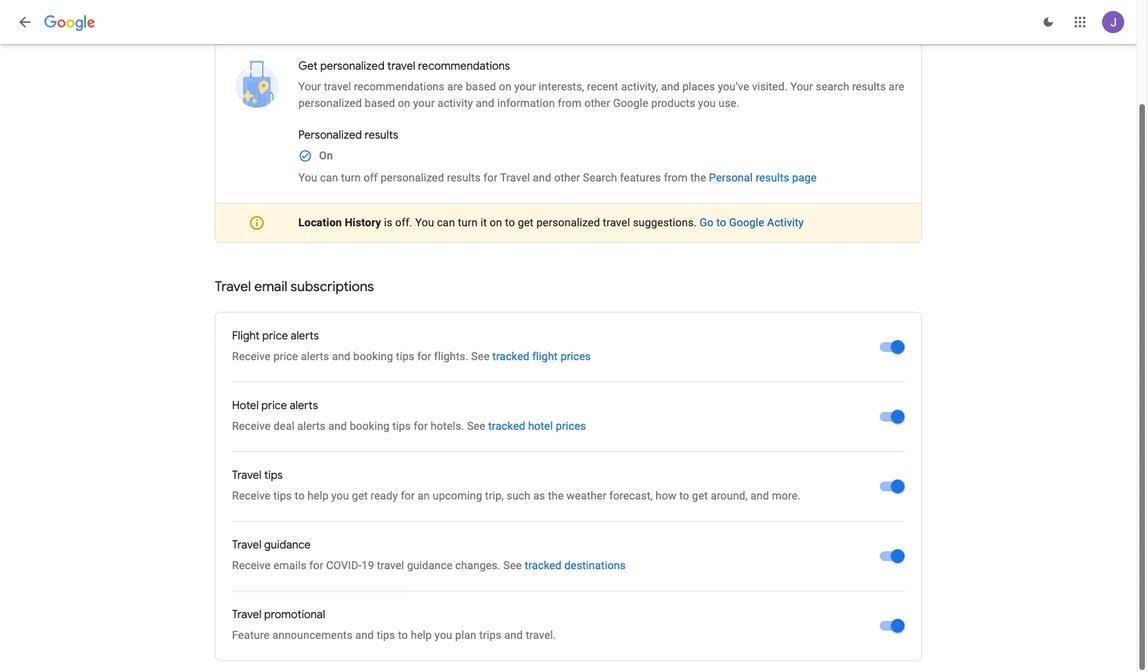 Task type: locate. For each thing, give the bounding box(es) containing it.
get personalized travel recommendations your travel recommendations are based on your interests, recent activity, and places you've visited. your search results are personalized based on your activity and information from other google products you use.
[[298, 59, 905, 110]]

1 horizontal spatial google
[[729, 216, 765, 229]]

destinations
[[564, 559, 626, 573]]

subscriptions
[[291, 278, 374, 296]]

1 vertical spatial turn
[[458, 216, 478, 229]]

the
[[691, 171, 706, 184], [548, 490, 564, 503]]

0 vertical spatial from
[[558, 97, 582, 110]]

for for hotel price alerts
[[414, 420, 428, 433]]

turn left off in the left top of the page
[[341, 171, 361, 184]]

get
[[518, 216, 534, 229], [352, 490, 368, 503], [692, 490, 708, 503]]

to
[[505, 216, 515, 229], [716, 216, 726, 229], [295, 490, 305, 503], [679, 490, 689, 503], [398, 629, 408, 642]]

1 are from the left
[[447, 80, 463, 93]]

get left the 'around,'
[[692, 490, 708, 503]]

0 vertical spatial you
[[298, 171, 317, 184]]

1 vertical spatial booking
[[350, 420, 390, 433]]

for right 'emails'
[[309, 559, 323, 573]]

travel inside travel guidance receive emails for covid-19 travel guidance changes. see tracked destinations
[[232, 539, 262, 553]]

travel
[[500, 171, 530, 184], [215, 278, 251, 296], [232, 469, 262, 483], [232, 539, 262, 553], [232, 609, 262, 622]]

ready
[[371, 490, 398, 503]]

see right flights.
[[471, 350, 490, 363]]

you right off. in the top of the page
[[415, 216, 434, 229]]

0 vertical spatial tracked
[[493, 350, 530, 363]]

you left plan at left bottom
[[435, 629, 452, 642]]

and inside the "flight price alerts receive price alerts and booking tips for flights. see tracked flight prices"
[[332, 350, 351, 363]]

features
[[620, 171, 661, 184]]

on left activity
[[398, 97, 410, 110]]

travel promotional feature announcements and tips to help you plan trips and travel.
[[232, 609, 556, 642]]

deal
[[273, 420, 295, 433]]

1 vertical spatial google
[[729, 216, 765, 229]]

you inside get personalized travel recommendations your travel recommendations are based on your interests, recent activity, and places you've visited. your search results are personalized based on your activity and information from other google products you use.
[[698, 97, 716, 110]]

3 receive from the top
[[232, 490, 271, 503]]

the left the personal
[[691, 171, 706, 184]]

1 horizontal spatial based
[[466, 80, 496, 93]]

booking inside the hotel price alerts receive deal alerts and booking tips for hotels. see tracked hotel prices
[[350, 420, 390, 433]]

1 vertical spatial see
[[467, 420, 486, 433]]

receive inside travel tips receive tips to help you get ready for an upcoming trip, such as the weather forecast, how to get around, and more.
[[232, 490, 271, 503]]

prices for hotel price alerts
[[556, 420, 586, 433]]

1 horizontal spatial are
[[889, 80, 905, 93]]

price inside the hotel price alerts receive deal alerts and booking tips for hotels. see tracked hotel prices
[[261, 399, 287, 413]]

is
[[384, 216, 393, 229]]

1 horizontal spatial can
[[437, 216, 455, 229]]

personalized right get
[[320, 59, 385, 73]]

turn
[[341, 171, 361, 184], [458, 216, 478, 229]]

tracked left "destinations"
[[525, 559, 562, 573]]

1 horizontal spatial your
[[791, 80, 813, 93]]

personalized down the "you can turn off personalized results for travel and other search features from the personal results page"
[[537, 216, 600, 229]]

travel inside travel promotional feature announcements and tips to help you plan trips and travel.
[[232, 609, 262, 622]]

plan
[[455, 629, 477, 642]]

prices
[[561, 350, 591, 363], [556, 420, 586, 433]]

results
[[852, 80, 886, 93], [365, 128, 399, 142], [447, 171, 481, 184], [756, 171, 790, 184]]

activity
[[438, 97, 473, 110]]

get right it
[[518, 216, 534, 229]]

tracked left hotel at bottom left
[[488, 420, 525, 433]]

0 horizontal spatial are
[[447, 80, 463, 93]]

0 horizontal spatial from
[[558, 97, 582, 110]]

activity,
[[621, 80, 658, 93]]

on right it
[[490, 216, 502, 229]]

tracked inside the hotel price alerts receive deal alerts and booking tips for hotels. see tracked hotel prices
[[488, 420, 525, 433]]

0 vertical spatial the
[[691, 171, 706, 184]]

on up information
[[499, 80, 512, 93]]

1 vertical spatial tracked
[[488, 420, 525, 433]]

0 horizontal spatial your
[[298, 80, 321, 93]]

prices inside the hotel price alerts receive deal alerts and booking tips for hotels. see tracked hotel prices
[[556, 420, 586, 433]]

for inside the hotel price alerts receive deal alerts and booking tips for hotels. see tracked hotel prices
[[414, 420, 428, 433]]

price for hotel
[[261, 399, 287, 413]]

you down places
[[698, 97, 716, 110]]

on
[[499, 80, 512, 93], [398, 97, 410, 110], [490, 216, 502, 229]]

0 vertical spatial your
[[514, 80, 536, 93]]

other inside get personalized travel recommendations your travel recommendations are based on your interests, recent activity, and places you've visited. your search results are personalized based on your activity and information from other google products you use.
[[584, 97, 610, 110]]

1 horizontal spatial get
[[518, 216, 534, 229]]

1 vertical spatial price
[[273, 350, 298, 363]]

promotional
[[264, 609, 325, 622]]

prices right hotel at bottom left
[[556, 420, 586, 433]]

see inside the "flight price alerts receive price alerts and booking tips for flights. see tracked flight prices"
[[471, 350, 490, 363]]

google down activity,
[[613, 97, 649, 110]]

2 horizontal spatial get
[[692, 490, 708, 503]]

booking for flight price alerts
[[353, 350, 393, 363]]

2 your from the left
[[791, 80, 813, 93]]

are right search
[[889, 80, 905, 93]]

your
[[298, 80, 321, 93], [791, 80, 813, 93]]

personalized results
[[298, 128, 399, 142]]

0 horizontal spatial get
[[352, 490, 368, 503]]

from inside get personalized travel recommendations your travel recommendations are based on your interests, recent activity, and places you've visited. your search results are personalized based on your activity and information from other google products you use.
[[558, 97, 582, 110]]

for
[[484, 171, 498, 184], [417, 350, 431, 363], [414, 420, 428, 433], [401, 490, 415, 503], [309, 559, 323, 573]]

results up it
[[447, 171, 481, 184]]

receive inside travel guidance receive emails for covid-19 travel guidance changes. see tracked destinations
[[232, 559, 271, 573]]

search
[[816, 80, 850, 93]]

other left the search
[[554, 171, 580, 184]]

2 vertical spatial see
[[503, 559, 522, 573]]

tracked inside the "flight price alerts receive price alerts and booking tips for flights. see tracked flight prices"
[[493, 350, 530, 363]]

price
[[262, 329, 288, 343], [273, 350, 298, 363], [261, 399, 287, 413]]

emails
[[273, 559, 307, 573]]

turn left it
[[458, 216, 478, 229]]

from right features
[[664, 171, 688, 184]]

2 vertical spatial price
[[261, 399, 287, 413]]

based up the personalized results at the left top
[[365, 97, 395, 110]]

1 vertical spatial prices
[[556, 420, 586, 433]]

other
[[584, 97, 610, 110], [554, 171, 580, 184]]

1 horizontal spatial help
[[411, 629, 432, 642]]

0 vertical spatial you
[[698, 97, 716, 110]]

for inside the "flight price alerts receive price alerts and booking tips for flights. see tracked flight prices"
[[417, 350, 431, 363]]

go
[[700, 216, 714, 229]]

products
[[651, 97, 695, 110]]

1 receive from the top
[[232, 350, 271, 363]]

from down interests,
[[558, 97, 582, 110]]

recommendations
[[418, 59, 510, 73], [354, 80, 445, 93]]

see inside the hotel price alerts receive deal alerts and booking tips for hotels. see tracked hotel prices
[[467, 420, 486, 433]]

you up location
[[298, 171, 317, 184]]

and inside travel tips receive tips to help you get ready for an upcoming trip, such as the weather forecast, how to get around, and more.
[[751, 490, 769, 503]]

are up activity
[[447, 80, 463, 93]]

you
[[698, 97, 716, 110], [331, 490, 349, 503], [435, 629, 452, 642]]

change appearance image
[[1032, 6, 1065, 39]]

0 vertical spatial booking
[[353, 350, 393, 363]]

prices inside the "flight price alerts receive price alerts and booking tips for flights. see tracked flight prices"
[[561, 350, 591, 363]]

1 vertical spatial you
[[331, 490, 349, 503]]

tracked flight prices link
[[493, 350, 591, 363]]

personalized up personalized
[[298, 97, 362, 110]]

see right 'hotels.'
[[467, 420, 486, 433]]

travel
[[387, 59, 416, 73], [324, 80, 351, 93], [603, 216, 630, 229], [377, 559, 404, 573]]

help left plan at left bottom
[[411, 629, 432, 642]]

other down recent
[[584, 97, 610, 110]]

booking inside the "flight price alerts receive price alerts and booking tips for flights. see tracked flight prices"
[[353, 350, 393, 363]]

1 vertical spatial your
[[413, 97, 435, 110]]

guidance left changes.
[[407, 559, 453, 573]]

travel guidance receive emails for covid-19 travel guidance changes. see tracked destinations
[[232, 539, 626, 573]]

prices right flight
[[561, 350, 591, 363]]

you
[[298, 171, 317, 184], [415, 216, 434, 229]]

can
[[320, 171, 338, 184], [437, 216, 455, 229]]

google left activity
[[729, 216, 765, 229]]

can down on
[[320, 171, 338, 184]]

results inside get personalized travel recommendations your travel recommendations are based on your interests, recent activity, and places you've visited. your search results are personalized based on your activity and information from other google products you use.
[[852, 80, 886, 93]]

tracked inside travel guidance receive emails for covid-19 travel guidance changes. see tracked destinations
[[525, 559, 562, 573]]

an
[[418, 490, 430, 503]]

tracked
[[493, 350, 530, 363], [488, 420, 525, 433], [525, 559, 562, 573]]

your left search
[[791, 80, 813, 93]]

help left ready
[[308, 490, 329, 503]]

activity
[[767, 216, 804, 229]]

feature
[[232, 629, 270, 642]]

on
[[319, 149, 333, 162]]

based
[[466, 80, 496, 93], [365, 97, 395, 110]]

help inside travel promotional feature announcements and tips to help you plan trips and travel.
[[411, 629, 432, 642]]

0 vertical spatial on
[[499, 80, 512, 93]]

places
[[683, 80, 715, 93]]

travel inside travel tips receive tips to help you get ready for an upcoming trip, such as the weather forecast, how to get around, and more.
[[232, 469, 262, 483]]

tracked left flight
[[493, 350, 530, 363]]

4 receive from the top
[[232, 559, 271, 573]]

1 vertical spatial you
[[415, 216, 434, 229]]

guidance
[[264, 539, 311, 553], [407, 559, 453, 573]]

0 horizontal spatial google
[[613, 97, 649, 110]]

0 horizontal spatial other
[[554, 171, 580, 184]]

0 vertical spatial see
[[471, 350, 490, 363]]

based up activity
[[466, 80, 496, 93]]

personalized
[[320, 59, 385, 73], [298, 97, 362, 110], [381, 171, 444, 184], [537, 216, 600, 229]]

for inside travel tips receive tips to help you get ready for an upcoming trip, such as the weather forecast, how to get around, and more.
[[401, 490, 415, 503]]

see for hotel price alerts
[[467, 420, 486, 433]]

0 horizontal spatial you
[[331, 490, 349, 503]]

you left ready
[[331, 490, 349, 503]]

0 vertical spatial prices
[[561, 350, 591, 363]]

1 horizontal spatial other
[[584, 97, 610, 110]]

tips inside the "flight price alerts receive price alerts and booking tips for flights. see tracked flight prices"
[[396, 350, 414, 363]]

help
[[308, 490, 329, 503], [411, 629, 432, 642]]

0 horizontal spatial turn
[[341, 171, 361, 184]]

see right changes.
[[503, 559, 522, 573]]

guidance up 'emails'
[[264, 539, 311, 553]]

1 vertical spatial the
[[548, 490, 564, 503]]

booking
[[353, 350, 393, 363], [350, 420, 390, 433]]

for left flights.
[[417, 350, 431, 363]]

0 vertical spatial help
[[308, 490, 329, 503]]

1 horizontal spatial your
[[514, 80, 536, 93]]

1 horizontal spatial you
[[435, 629, 452, 642]]

0 horizontal spatial can
[[320, 171, 338, 184]]

are
[[447, 80, 463, 93], [889, 80, 905, 93]]

search
[[583, 171, 617, 184]]

2 vertical spatial you
[[435, 629, 452, 642]]

your up information
[[514, 80, 536, 93]]

from
[[558, 97, 582, 110], [664, 171, 688, 184]]

0 horizontal spatial help
[[308, 490, 329, 503]]

2 receive from the top
[[232, 420, 271, 433]]

1 vertical spatial other
[[554, 171, 580, 184]]

0 horizontal spatial the
[[548, 490, 564, 503]]

for up it
[[484, 171, 498, 184]]

your
[[514, 80, 536, 93], [413, 97, 435, 110]]

for left an
[[401, 490, 415, 503]]

can left it
[[437, 216, 455, 229]]

2 vertical spatial tracked
[[525, 559, 562, 573]]

personal results page link
[[709, 171, 817, 184]]

your left activity
[[413, 97, 435, 110]]

google
[[613, 97, 649, 110], [729, 216, 765, 229]]

1 vertical spatial can
[[437, 216, 455, 229]]

tips
[[396, 350, 414, 363], [392, 420, 411, 433], [264, 469, 283, 483], [273, 490, 292, 503], [377, 629, 395, 642]]

travel email subscriptions
[[215, 278, 374, 296]]

results left page
[[756, 171, 790, 184]]

1 horizontal spatial from
[[664, 171, 688, 184]]

the inside travel tips receive tips to help you get ready for an upcoming trip, such as the weather forecast, how to get around, and more.
[[548, 490, 564, 503]]

for left 'hotels.'
[[414, 420, 428, 433]]

receive
[[232, 350, 271, 363], [232, 420, 271, 433], [232, 490, 271, 503], [232, 559, 271, 573]]

weather
[[567, 490, 607, 503]]

0 vertical spatial google
[[613, 97, 649, 110]]

see inside travel guidance receive emails for covid-19 travel guidance changes. see tracked destinations
[[503, 559, 522, 573]]

price for flight
[[262, 329, 288, 343]]

1 vertical spatial based
[[365, 97, 395, 110]]

flights.
[[434, 350, 468, 363]]

the right as
[[548, 490, 564, 503]]

2 horizontal spatial you
[[698, 97, 716, 110]]

upcoming
[[433, 490, 482, 503]]

0 horizontal spatial based
[[365, 97, 395, 110]]

0 vertical spatial based
[[466, 80, 496, 93]]

0 vertical spatial can
[[320, 171, 338, 184]]

0 vertical spatial other
[[584, 97, 610, 110]]

1 vertical spatial help
[[411, 629, 432, 642]]

your down get
[[298, 80, 321, 93]]

see
[[471, 350, 490, 363], [467, 420, 486, 433], [503, 559, 522, 573]]

0 vertical spatial guidance
[[264, 539, 311, 553]]

0 vertical spatial price
[[262, 329, 288, 343]]

how
[[656, 490, 677, 503]]

1 horizontal spatial guidance
[[407, 559, 453, 573]]

get left ready
[[352, 490, 368, 503]]

personal
[[709, 171, 753, 184]]

results right search
[[852, 80, 886, 93]]

and
[[661, 80, 680, 93], [476, 97, 495, 110], [533, 171, 551, 184], [332, 350, 351, 363], [328, 420, 347, 433], [751, 490, 769, 503], [355, 629, 374, 642], [504, 629, 523, 642]]

1 horizontal spatial turn
[[458, 216, 478, 229]]

it
[[481, 216, 487, 229]]



Task type: describe. For each thing, give the bounding box(es) containing it.
tracked for flight price alerts
[[493, 350, 530, 363]]

visited.
[[752, 80, 788, 93]]

you've
[[718, 80, 749, 93]]

off
[[364, 171, 378, 184]]

personalized
[[298, 128, 362, 142]]

off.
[[395, 216, 412, 229]]

hotel price alerts receive deal alerts and booking tips for hotels. see tracked hotel prices
[[232, 399, 586, 433]]

receive inside the "flight price alerts receive price alerts and booking tips for flights. see tracked flight prices"
[[232, 350, 271, 363]]

you can turn off personalized results for travel and other search features from the personal results page
[[298, 171, 817, 184]]

covid-
[[326, 559, 362, 573]]

for for flight price alerts
[[417, 350, 431, 363]]

around,
[[711, 490, 748, 503]]

0 horizontal spatial you
[[298, 171, 317, 184]]

personalized right off in the left top of the page
[[381, 171, 444, 184]]

1 vertical spatial guidance
[[407, 559, 453, 573]]

hotels.
[[431, 420, 464, 433]]

trips
[[479, 629, 502, 642]]

tips inside travel promotional feature announcements and tips to help you plan trips and travel.
[[377, 629, 395, 642]]

flight price alerts receive price alerts and booking tips for flights. see tracked flight prices
[[232, 329, 591, 363]]

receive inside the hotel price alerts receive deal alerts and booking tips for hotels. see tracked hotel prices
[[232, 420, 271, 433]]

page
[[792, 171, 817, 184]]

travel inside travel guidance receive emails for covid-19 travel guidance changes. see tracked destinations
[[377, 559, 404, 573]]

you inside travel tips receive tips to help you get ready for an upcoming trip, such as the weather forecast, how to get around, and more.
[[331, 490, 349, 503]]

travel for travel email subscriptions
[[215, 278, 251, 296]]

location
[[298, 216, 342, 229]]

prices for flight price alerts
[[561, 350, 591, 363]]

2 are from the left
[[889, 80, 905, 93]]

google inside get personalized travel recommendations your travel recommendations are based on your interests, recent activity, and places you've visited. your search results are personalized based on your activity and information from other google products you use.
[[613, 97, 649, 110]]

you inside travel promotional feature announcements and tips to help you plan trips and travel.
[[435, 629, 452, 642]]

0 vertical spatial recommendations
[[418, 59, 510, 73]]

suggestions.
[[633, 216, 697, 229]]

announcements
[[272, 629, 353, 642]]

help inside travel tips receive tips to help you get ready for an upcoming trip, such as the weather forecast, how to get around, and more.
[[308, 490, 329, 503]]

such
[[507, 490, 531, 503]]

0 horizontal spatial your
[[413, 97, 435, 110]]

tracked for hotel price alerts
[[488, 420, 525, 433]]

hotel
[[232, 399, 259, 413]]

forecast,
[[609, 490, 653, 503]]

travel for travel tips receive tips to help you get ready for an upcoming trip, such as the weather forecast, how to get around, and more.
[[232, 469, 262, 483]]

19
[[362, 559, 374, 573]]

2 vertical spatial on
[[490, 216, 502, 229]]

recent
[[587, 80, 618, 93]]

use.
[[719, 97, 740, 110]]

travel tips receive tips to help you get ready for an upcoming trip, such as the weather forecast, how to get around, and more.
[[232, 469, 801, 503]]

1 horizontal spatial you
[[415, 216, 434, 229]]

1 your from the left
[[298, 80, 321, 93]]

1 vertical spatial from
[[664, 171, 688, 184]]

tips inside the hotel price alerts receive deal alerts and booking tips for hotels. see tracked hotel prices
[[392, 420, 411, 433]]

more.
[[772, 490, 801, 503]]

0 vertical spatial turn
[[341, 171, 361, 184]]

tracked destinations link
[[525, 559, 626, 573]]

to inside travel promotional feature announcements and tips to help you plan trips and travel.
[[398, 629, 408, 642]]

interests,
[[539, 80, 584, 93]]

1 vertical spatial on
[[398, 97, 410, 110]]

go to google activity link
[[700, 216, 804, 229]]

see for flight price alerts
[[471, 350, 490, 363]]

email
[[254, 278, 288, 296]]

travel for travel promotional feature announcements and tips to help you plan trips and travel.
[[232, 609, 262, 622]]

0 horizontal spatial guidance
[[264, 539, 311, 553]]

go back image
[[17, 14, 33, 30]]

flight
[[532, 350, 558, 363]]

1 vertical spatial recommendations
[[354, 80, 445, 93]]

for for travel tips
[[401, 490, 415, 503]]

results up off in the left top of the page
[[365, 128, 399, 142]]

travel for travel guidance receive emails for covid-19 travel guidance changes. see tracked destinations
[[232, 539, 262, 553]]

1 horizontal spatial the
[[691, 171, 706, 184]]

tracked hotel prices link
[[488, 420, 586, 433]]

history
[[345, 216, 381, 229]]

flight
[[232, 329, 260, 343]]

travel.
[[526, 629, 556, 642]]

get
[[298, 59, 318, 73]]

changes.
[[455, 559, 501, 573]]

and inside the hotel price alerts receive deal alerts and booking tips for hotels. see tracked hotel prices
[[328, 420, 347, 433]]

booking for hotel price alerts
[[350, 420, 390, 433]]

trip,
[[485, 490, 504, 503]]

hotel
[[528, 420, 553, 433]]

location history is off. you can turn it on to get personalized travel suggestions. go to google activity
[[298, 216, 804, 229]]

as
[[533, 490, 545, 503]]

information
[[497, 97, 555, 110]]

for inside travel guidance receive emails for covid-19 travel guidance changes. see tracked destinations
[[309, 559, 323, 573]]



Task type: vqa. For each thing, say whether or not it's contained in the screenshot.
text field
no



